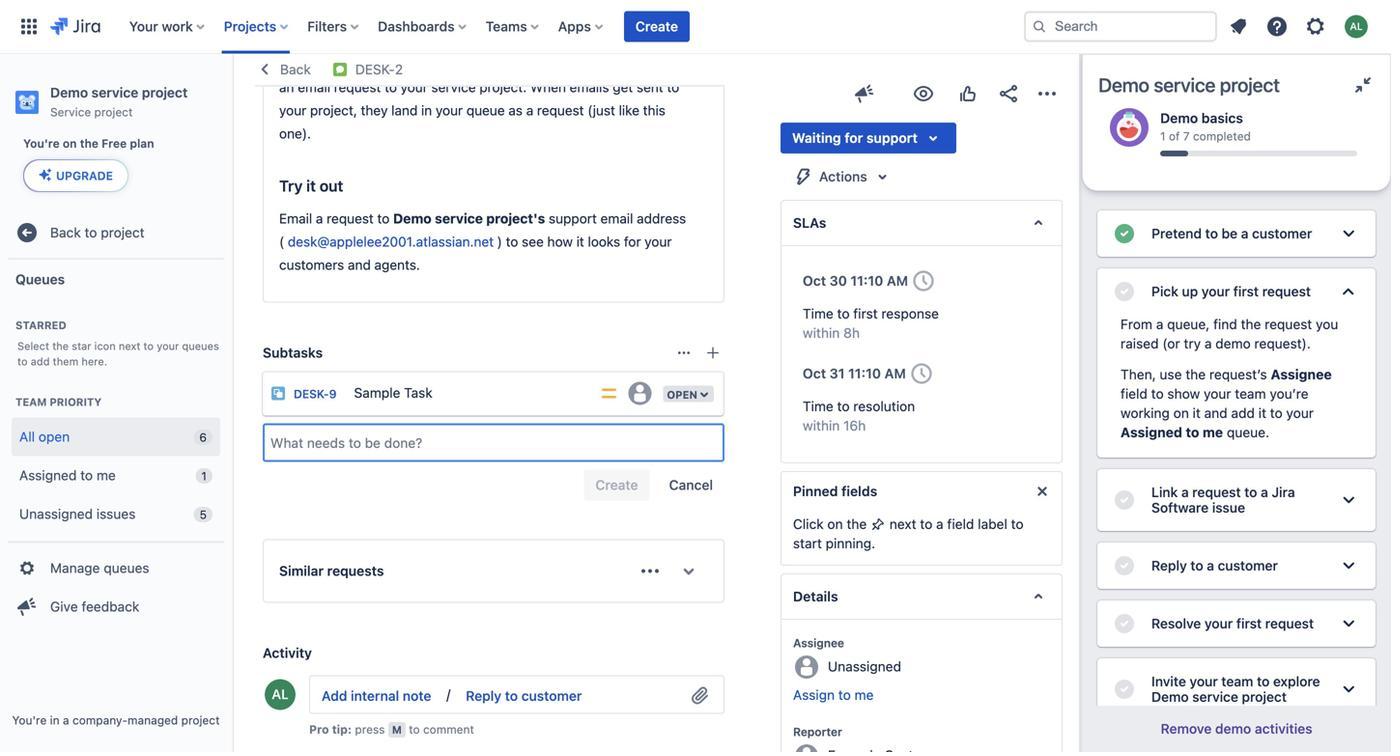 Task type: describe. For each thing, give the bounding box(es) containing it.
a inside next to a field label to start pinning.
[[936, 517, 944, 532]]

managed
[[128, 714, 178, 728]]

upgrade
[[56, 169, 113, 183]]

to down the show at the bottom
[[1186, 425, 1200, 441]]

demo inside button
[[1215, 721, 1251, 737]]

and inside ) to see how it looks for your customers and agents.
[[348, 257, 371, 273]]

project's
[[486, 211, 545, 227]]

subtasks
[[263, 345, 323, 361]]

actions image
[[1036, 82, 1059, 105]]

task
[[404, 385, 433, 401]]

requests
[[327, 563, 384, 579]]

to up project.
[[506, 56, 518, 72]]

for inside 'dropdown button'
[[845, 130, 863, 146]]

service up demo basics 1 of 7 completed
[[1154, 73, 1216, 96]]

basics
[[1202, 110, 1243, 126]]

back to project
[[50, 225, 145, 241]]

this
[[643, 103, 666, 118]]

first inside time to first response within 8h
[[854, 306, 878, 322]]

pretend
[[1152, 226, 1202, 242]]

you're
[[1270, 386, 1309, 402]]

your down dashboards
[[402, 56, 430, 72]]

select
[[17, 340, 49, 353]]

priority
[[50, 396, 102, 409]]

your right resolve
[[1205, 616, 1233, 632]]

your down request's
[[1204, 386, 1232, 402]]

team priority group
[[8, 375, 224, 542]]

your
[[129, 18, 158, 34]]

it inside ) to see how it looks for your customers and agents.
[[577, 234, 584, 250]]

request inside the link a request to a jira software issue
[[1193, 485, 1241, 501]]

starred group
[[8, 299, 224, 375]]

9
[[329, 388, 337, 401]]

chevron image for invite your team to explore demo service project
[[1337, 678, 1361, 702]]

back link
[[251, 54, 317, 85]]

resolve your first request
[[1152, 616, 1314, 632]]

upgrade button
[[24, 161, 127, 191]]

link a request to a jira software issue button
[[1098, 470, 1376, 531]]

your inside ) to see how it looks for your customers and agents.
[[645, 234, 672, 250]]

create button
[[624, 11, 690, 42]]

invite
[[1152, 674, 1186, 690]]

pick
[[1152, 284, 1179, 300]]

back for back
[[280, 61, 311, 77]]

slas
[[793, 215, 826, 231]]

to up working
[[1152, 386, 1164, 402]]

service
[[50, 105, 91, 119]]

service inside invite your team to explore demo service project
[[1193, 689, 1239, 705]]

looks
[[588, 234, 620, 250]]

reply to a customer
[[1152, 558, 1278, 574]]

reply to customer button
[[454, 681, 594, 712]]

show image
[[673, 556, 704, 587]]

chevron image inside reply to a customer dropdown button
[[1337, 555, 1361, 578]]

invite your team to explore demo service project
[[1152, 674, 1320, 705]]

demo up desk@applelee2001.atlassian.net link
[[393, 211, 432, 227]]

out
[[320, 177, 343, 195]]

add inside starred select the star icon next to your queues to add them here.
[[31, 355, 50, 368]]

pick up your first request
[[1152, 284, 1311, 300]]

chevron image for link a request to a jira software issue
[[1337, 489, 1361, 512]]

field inside next to a field label to start pinning.
[[947, 517, 974, 532]]

assignee pin to top. only you can see pinned fields. image
[[848, 636, 864, 651]]

create
[[636, 18, 678, 34]]

desk- for 2
[[355, 61, 395, 77]]

to down upgrade
[[85, 225, 97, 241]]

project up "free"
[[94, 105, 133, 119]]

to inside the team priority group
[[80, 468, 93, 484]]

from
[[1121, 316, 1153, 332]]

service request image
[[332, 62, 348, 77]]

first up find
[[1234, 284, 1259, 300]]

use
[[1160, 367, 1182, 383]]

resolve your first request button
[[1098, 601, 1376, 647]]

newest first button
[[605, 669, 725, 692]]

them
[[53, 355, 78, 368]]

1 vertical spatial customer
[[1218, 558, 1278, 574]]

11:10 for 30
[[851, 273, 884, 289]]

to inside button
[[505, 688, 518, 704]]

queues inside button
[[104, 561, 149, 577]]

demo service project service project
[[50, 85, 188, 119]]

activity
[[263, 646, 312, 661]]

a up the '(or'
[[1156, 316, 1164, 332]]

start
[[793, 536, 822, 552]]

agents.
[[374, 257, 420, 273]]

raised
[[1121, 336, 1159, 352]]

team inside then, use the request's assignee field to show your team you're working on it and add it to your assigned to me queue.
[[1235, 386, 1266, 402]]

project up 'basics'
[[1220, 73, 1280, 96]]

0 vertical spatial customer
[[1252, 226, 1312, 242]]

next inside next to a field label to start pinning.
[[890, 517, 917, 532]]

to down 2
[[385, 79, 397, 95]]

icon
[[94, 340, 116, 353]]

from a queue, find the request you raised (or try a demo request).
[[1121, 316, 1339, 352]]

on inside then, use the request's assignee field to show your team you're working on it and add it to your assigned to me queue.
[[1174, 405, 1189, 421]]

time to first response within 8h
[[803, 306, 939, 341]]

0 horizontal spatial assignee
[[793, 637, 844, 650]]

create subtask image
[[705, 346, 721, 361]]

to down select
[[17, 355, 28, 368]]

first down reply to a customer dropdown button
[[1237, 616, 1262, 632]]

manage queues button
[[8, 549, 224, 588]]

7
[[1183, 129, 1190, 143]]

within inside time to first response within 8h
[[803, 325, 840, 341]]

to left label
[[920, 517, 933, 532]]

remove demo activities
[[1161, 721, 1313, 737]]

reporter
[[793, 726, 842, 739]]

reply to a customer button
[[1098, 543, 1376, 589]]

give feedback image
[[853, 82, 876, 105]]

address
[[637, 211, 686, 227]]

newest first image
[[698, 673, 713, 689]]

a left jira
[[1261, 485, 1269, 501]]

a left company- in the bottom left of the page
[[63, 714, 69, 728]]

next inside starred select the star icon next to your queues to add them here.
[[119, 340, 140, 353]]

issues
[[96, 506, 136, 522]]

star
[[72, 340, 91, 353]]

see
[[522, 234, 544, 250]]

unassigned for unassigned issues
[[19, 506, 93, 522]]

then, use the request's assignee field to show your team you're working on it and add it to your assigned to me queue.
[[1121, 367, 1332, 441]]

how
[[547, 234, 573, 250]]

within 16h button
[[803, 417, 866, 436]]

demo for demo basics 1 of 7 completed
[[1160, 110, 1198, 126]]

your down copy link to issue image
[[401, 79, 428, 95]]

a right the link
[[1182, 485, 1189, 501]]

support inside 'dropdown button'
[[867, 130, 918, 146]]

by
[[616, 56, 631, 72]]

filters
[[307, 18, 347, 34]]

time for time to resolution within 16h
[[803, 399, 834, 415]]

project down upgrade
[[101, 225, 145, 241]]

chevron image for request
[[1337, 280, 1361, 303]]

it down the show at the bottom
[[1193, 405, 1201, 421]]

Subtasks field
[[265, 426, 723, 460]]

pretend to be a customer
[[1152, 226, 1312, 242]]

me inside then, use the request's assignee field to show your team you're working on it and add it to your assigned to me queue.
[[1203, 425, 1223, 441]]

on for click on the
[[828, 517, 843, 532]]

the for click on the
[[847, 517, 867, 532]]

to inside invite your team to explore demo service project
[[1257, 674, 1270, 690]]

company-
[[72, 714, 128, 728]]

slas element
[[781, 200, 1063, 246]]

/
[[443, 687, 454, 703]]

the for starred select the star icon next to your queues to add them here.
[[52, 340, 69, 353]]

oct for oct 31 11:10 am
[[803, 366, 826, 382]]

easiest
[[306, 56, 350, 72]]

(or
[[1163, 336, 1180, 352]]

demo service project
[[1099, 73, 1280, 96]]

for inside the easiest way for your customer's to request help is by sending an email request to your service project. when emails get sent to your project, they land in your queue as a request (just like this one).
[[382, 56, 399, 72]]

your left "queue"
[[436, 103, 463, 118]]

starred
[[15, 319, 66, 332]]

to right icon
[[144, 340, 154, 353]]

apps
[[558, 18, 591, 34]]

8h
[[844, 325, 860, 341]]

unassigned image
[[628, 382, 652, 405]]

(
[[279, 234, 284, 250]]

for inside ) to see how it looks for your customers and agents.
[[624, 234, 641, 250]]

resolution
[[854, 399, 915, 415]]

and inside then, use the request's assignee field to show your team you're working on it and add it to your assigned to me queue.
[[1205, 405, 1228, 421]]

free
[[102, 137, 127, 150]]

to inside time to first response within 8h
[[837, 306, 850, 322]]

show
[[1168, 386, 1200, 402]]

)
[[497, 234, 502, 250]]

chevron image for resolve your first request
[[1337, 613, 1361, 636]]

1 inside the team priority group
[[201, 470, 207, 483]]

am for oct 31 11:10 am
[[885, 366, 906, 382]]

project up plan
[[142, 85, 188, 100]]

a down issue
[[1207, 558, 1215, 574]]

to down software
[[1191, 558, 1204, 574]]

assigned inside the team priority group
[[19, 468, 77, 484]]

project inside invite your team to explore demo service project
[[1242, 689, 1287, 705]]

a right email
[[316, 211, 323, 227]]

desk- for 9
[[294, 388, 329, 401]]

waiting for support
[[792, 130, 918, 146]]

to inside the link a request to a jira software issue
[[1245, 485, 1258, 501]]

request).
[[1255, 336, 1311, 352]]

email inside support email address (
[[601, 211, 633, 227]]

first inside button
[[668, 673, 694, 689]]

2
[[395, 61, 403, 77]]

service inside demo service project service project
[[91, 85, 138, 100]]

reply to customer
[[466, 688, 582, 704]]

to inside button
[[839, 688, 851, 704]]

me for assign to me
[[855, 688, 874, 704]]

desk@applelee2001.atlassian.net link
[[288, 234, 494, 250]]

comment
[[423, 723, 474, 737]]

completed
[[1193, 129, 1251, 143]]

email a request to demo service project's
[[279, 211, 545, 227]]



Task type: vqa. For each thing, say whether or not it's contained in the screenshot.
get
yes



Task type: locate. For each thing, give the bounding box(es) containing it.
checked image for reply
[[1113, 555, 1136, 578]]

to right assign
[[839, 688, 851, 704]]

desk-9
[[294, 388, 337, 401]]

1 horizontal spatial me
[[855, 688, 874, 704]]

1 inside demo basics 1 of 7 completed
[[1160, 129, 1166, 143]]

the inside from a queue, find the request you raised (or try a demo request).
[[1241, 316, 1261, 332]]

2 horizontal spatial for
[[845, 130, 863, 146]]

support inside support email address (
[[549, 211, 597, 227]]

resolve
[[1152, 616, 1201, 632]]

field left label
[[947, 517, 974, 532]]

1 vertical spatial me
[[97, 468, 116, 484]]

0 horizontal spatial unassigned
[[19, 506, 93, 522]]

your down address
[[645, 234, 672, 250]]

1 horizontal spatial on
[[828, 517, 843, 532]]

the inside starred select the star icon next to your queues to add them here.
[[52, 340, 69, 353]]

1 vertical spatial reply
[[466, 688, 502, 704]]

for
[[382, 56, 399, 72], [845, 130, 863, 146], [624, 234, 641, 250]]

0 horizontal spatial add
[[31, 355, 50, 368]]

jira image
[[50, 15, 100, 38], [50, 15, 100, 38]]

0 horizontal spatial desk-
[[294, 388, 329, 401]]

the up them
[[52, 340, 69, 353]]

customer inside button
[[522, 688, 582, 704]]

1 vertical spatial 1
[[201, 470, 207, 483]]

checked image left invite
[[1113, 678, 1136, 702]]

chevron image
[[1337, 489, 1361, 512], [1337, 613, 1361, 636], [1337, 678, 1361, 702]]

me for assigned to me
[[97, 468, 116, 484]]

notifications image
[[1227, 15, 1250, 38]]

checked image left reply to a customer
[[1113, 555, 1136, 578]]

clockicon image up response
[[908, 266, 939, 297]]

1 horizontal spatial next
[[890, 517, 917, 532]]

0 vertical spatial field
[[1121, 386, 1148, 402]]

chevron image inside invite your team to explore demo service project dropdown button
[[1337, 678, 1361, 702]]

assign to me
[[793, 688, 874, 704]]

project right managed
[[181, 714, 220, 728]]

similar requests
[[279, 563, 384, 579]]

filters button
[[302, 11, 366, 42]]

you're
[[23, 137, 60, 150], [12, 714, 47, 728]]

unassigned down assignee pin to top. only you can see pinned fields. image
[[828, 659, 902, 675]]

to up "within 16h" 'button'
[[837, 399, 850, 415]]

checked image left pretend
[[1113, 222, 1136, 245]]

remove demo activities button
[[1159, 714, 1315, 745]]

your right up
[[1202, 284, 1230, 300]]

0 vertical spatial chevron image
[[1337, 222, 1361, 245]]

1 vertical spatial chevron image
[[1337, 280, 1361, 303]]

service up "free"
[[91, 85, 138, 100]]

newest first
[[617, 673, 694, 689]]

issue actions image
[[676, 346, 692, 361]]

the left "free"
[[80, 137, 98, 150]]

up
[[1182, 284, 1198, 300]]

add inside then, use the request's assignee field to show your team you're working on it and add it to your assigned to me queue.
[[1231, 405, 1255, 421]]

1 horizontal spatial assigned
[[1121, 425, 1183, 441]]

time to resolution within 16h
[[803, 399, 915, 434]]

1 vertical spatial back
[[50, 225, 81, 241]]

3 checked image from the top
[[1113, 555, 1136, 578]]

1 vertical spatial am
[[885, 366, 906, 382]]

demo inside demo service project service project
[[50, 85, 88, 100]]

to left "be"
[[1205, 226, 1218, 242]]

request inside from a queue, find the request you raised (or try a demo request).
[[1265, 316, 1312, 332]]

appswitcher icon image
[[17, 15, 41, 38]]

demo down find
[[1216, 336, 1251, 352]]

on for you're on the free plan
[[63, 137, 77, 150]]

11:10 right 30 on the top right
[[851, 273, 884, 289]]

demo inside invite your team to explore demo service project
[[1152, 689, 1189, 705]]

they
[[361, 103, 388, 118]]

me left queue.
[[1203, 425, 1223, 441]]

assigned to me
[[19, 468, 116, 484]]

checked image inside pretend to be a customer dropdown button
[[1113, 222, 1136, 245]]

details
[[793, 589, 838, 605]]

1 vertical spatial desk-
[[294, 388, 329, 401]]

1 vertical spatial within
[[803, 418, 840, 434]]

search image
[[1032, 19, 1047, 34]]

desk- right "issue type: sub-task" image
[[294, 388, 329, 401]]

actions
[[819, 169, 867, 185]]

checked image for pretend
[[1113, 222, 1136, 245]]

checked image up from at the top of page
[[1113, 280, 1136, 303]]

1 vertical spatial you're
[[12, 714, 47, 728]]

checked image for invite
[[1113, 678, 1136, 702]]

group containing manage queues
[[8, 542, 224, 632]]

on
[[63, 137, 77, 150], [1174, 405, 1189, 421], [828, 517, 843, 532]]

1 vertical spatial queues
[[104, 561, 149, 577]]

0 vertical spatial and
[[348, 257, 371, 273]]

1 up 5
[[201, 470, 207, 483]]

all open
[[19, 429, 70, 445]]

2 checked image from the top
[[1113, 678, 1136, 702]]

vote options: no one has voted for this issue yet. image
[[957, 82, 980, 105]]

to right the m
[[409, 723, 420, 737]]

settings image
[[1304, 15, 1328, 38]]

time inside time to resolution within 16h
[[803, 399, 834, 415]]

sending
[[634, 56, 683, 72]]

0 horizontal spatial assigned
[[19, 468, 77, 484]]

0 vertical spatial checked image
[[1113, 222, 1136, 245]]

to right sent
[[667, 79, 679, 95]]

11:10
[[851, 273, 884, 289], [848, 366, 881, 382]]

reply for reply to customer
[[466, 688, 502, 704]]

to inside ) to see how it looks for your customers and agents.
[[506, 234, 518, 250]]

2 vertical spatial me
[[855, 688, 874, 704]]

support up the how
[[549, 211, 597, 227]]

2 vertical spatial chevron image
[[1337, 678, 1361, 702]]

to right /
[[505, 688, 518, 704]]

me inside button
[[855, 688, 874, 704]]

newest
[[617, 673, 665, 689]]

you're for you're on the free plan
[[23, 137, 60, 150]]

collapse panel image
[[1352, 73, 1375, 97]]

2 vertical spatial chevron image
[[1337, 555, 1361, 578]]

0 vertical spatial you're
[[23, 137, 60, 150]]

team inside invite your team to explore demo service project
[[1222, 674, 1254, 690]]

back for back to project
[[50, 225, 81, 241]]

2 within from the top
[[803, 418, 840, 434]]

unassigned for unassigned
[[828, 659, 902, 675]]

0 horizontal spatial field
[[947, 517, 974, 532]]

add up queue.
[[1231, 405, 1255, 421]]

0 vertical spatial for
[[382, 56, 399, 72]]

desk-2 link
[[355, 58, 403, 81]]

0 vertical spatial clockicon image
[[908, 266, 939, 297]]

the
[[279, 56, 303, 72]]

1 vertical spatial and
[[1205, 405, 1228, 421]]

1 vertical spatial field
[[947, 517, 974, 532]]

you
[[1316, 316, 1339, 332]]

to inside time to resolution within 16h
[[837, 399, 850, 415]]

to up unassigned issues
[[80, 468, 93, 484]]

sample
[[354, 385, 400, 401]]

show:
[[263, 673, 301, 689]]

assignee inside then, use the request's assignee field to show your team you're working on it and add it to your assigned to me queue.
[[1271, 367, 1332, 383]]

watch options: you are not watching this issue, 0 people watching image
[[912, 82, 935, 105]]

0 vertical spatial queues
[[182, 340, 219, 353]]

service up ) to see how it looks for your customers and agents.
[[435, 211, 483, 227]]

assigned down all open
[[19, 468, 77, 484]]

chevron image for customer
[[1337, 222, 1361, 245]]

1 vertical spatial for
[[845, 130, 863, 146]]

time inside time to first response within 8h
[[803, 306, 834, 322]]

open
[[39, 429, 70, 445]]

click
[[793, 517, 824, 532]]

1 horizontal spatial assignee
[[1271, 367, 1332, 383]]

the
[[80, 137, 98, 150], [1241, 316, 1261, 332], [52, 340, 69, 353], [1186, 367, 1206, 383], [847, 517, 867, 532]]

reply inside dropdown button
[[1152, 558, 1187, 574]]

0 vertical spatial me
[[1203, 425, 1223, 441]]

field inside then, use the request's assignee field to show your team you're working on it and add it to your assigned to me queue.
[[1121, 386, 1148, 402]]

share image
[[997, 82, 1020, 105]]

oct left 30 on the top right
[[803, 273, 826, 289]]

working
[[1121, 405, 1170, 421]]

1 left of
[[1160, 129, 1166, 143]]

for left copy link to issue image
[[382, 56, 399, 72]]

assigned
[[1121, 425, 1183, 441], [19, 468, 77, 484]]

queue
[[467, 103, 505, 118]]

0 vertical spatial desk-
[[355, 61, 395, 77]]

to left jira
[[1245, 485, 1258, 501]]

on down service
[[63, 137, 77, 150]]

clockicon image up resolution
[[906, 359, 937, 389]]

0 vertical spatial am
[[887, 273, 908, 289]]

0 vertical spatial 11:10
[[851, 273, 884, 289]]

try it out
[[279, 177, 343, 195]]

the up pinning.
[[847, 517, 867, 532]]

demo down search field
[[1099, 73, 1150, 96]]

0 vertical spatial team
[[1235, 386, 1266, 402]]

0 horizontal spatial me
[[97, 468, 116, 484]]

0 horizontal spatial reply
[[466, 688, 502, 704]]

am up response
[[887, 273, 908, 289]]

priority: medium image
[[599, 384, 619, 404]]

3 chevron image from the top
[[1337, 555, 1361, 578]]

checked image for pick
[[1113, 280, 1136, 303]]

unassigned inside the team priority group
[[19, 506, 93, 522]]

(just
[[588, 103, 615, 118]]

1 vertical spatial team
[[1222, 674, 1254, 690]]

project,
[[310, 103, 357, 118]]

chevron image inside the pick up your first request dropdown button
[[1337, 280, 1361, 303]]

assign
[[793, 688, 835, 704]]

you're down service
[[23, 137, 60, 150]]

0 horizontal spatial support
[[549, 211, 597, 227]]

desk-9 link
[[294, 388, 337, 401]]

checked image inside resolve your first request dropdown button
[[1113, 613, 1136, 636]]

chevron image inside pretend to be a customer dropdown button
[[1337, 222, 1361, 245]]

1 vertical spatial on
[[1174, 405, 1189, 421]]

add internal note
[[322, 688, 431, 704]]

unassigned down the assigned to me
[[19, 506, 93, 522]]

me inside the team priority group
[[97, 468, 116, 484]]

service inside the easiest way for your customer's to request help is by sending an email request to your service project. when emails get sent to your project, they land in your queue as a request (just like this one).
[[431, 79, 476, 95]]

time for time to first response within 8h
[[803, 306, 834, 322]]

customer right "be"
[[1252, 226, 1312, 242]]

0 vertical spatial back
[[280, 61, 311, 77]]

to left explore
[[1257, 674, 1270, 690]]

1 horizontal spatial desk-
[[355, 61, 395, 77]]

31
[[830, 366, 845, 382]]

1 vertical spatial in
[[50, 714, 60, 728]]

1 horizontal spatial unassigned
[[828, 659, 902, 675]]

0 vertical spatial assignee
[[1271, 367, 1332, 383]]

progress bar
[[1160, 151, 1358, 157]]

0 vertical spatial chevron image
[[1337, 489, 1361, 512]]

add attachment image
[[689, 685, 712, 708]]

a right as
[[526, 103, 534, 118]]

demo inside demo basics 1 of 7 completed
[[1160, 110, 1198, 126]]

the inside then, use the request's assignee field to show your team you're working on it and add it to your assigned to me queue.
[[1186, 367, 1206, 383]]

2 vertical spatial for
[[624, 234, 641, 250]]

emails
[[570, 79, 609, 95]]

demo down invite your team to explore demo service project dropdown button
[[1215, 721, 1251, 737]]

for right looks
[[624, 234, 641, 250]]

pinned
[[793, 484, 838, 500]]

0 horizontal spatial next
[[119, 340, 140, 353]]

1 horizontal spatial for
[[624, 234, 641, 250]]

0 horizontal spatial email
[[298, 79, 330, 95]]

assigned inside then, use the request's assignee field to show your team you're working on it and add it to your assigned to me queue.
[[1121, 425, 1183, 441]]

demo up service
[[50, 85, 88, 100]]

checked image left resolve
[[1113, 613, 1136, 636]]

1 horizontal spatial support
[[867, 130, 918, 146]]

the up the show at the bottom
[[1186, 367, 1206, 383]]

a right "be"
[[1241, 226, 1249, 242]]

oct 31 11:10 am
[[803, 366, 906, 382]]

issue type: sub-task image
[[271, 386, 286, 402]]

1 vertical spatial oct
[[803, 366, 826, 382]]

1 vertical spatial unassigned
[[828, 659, 902, 675]]

2 oct from the top
[[803, 366, 826, 382]]

primary element
[[12, 0, 1024, 54]]

1 chevron image from the top
[[1337, 222, 1361, 245]]

0 horizontal spatial queues
[[104, 561, 149, 577]]

chevron image inside resolve your first request dropdown button
[[1337, 613, 1361, 636]]

hide message image
[[1031, 480, 1054, 503]]

1 horizontal spatial reply
[[1152, 558, 1187, 574]]

1 within from the top
[[803, 325, 840, 341]]

in inside the easiest way for your customer's to request help is by sending an email request to your service project. when emails get sent to your project, they land in your queue as a request (just like this one).
[[421, 103, 432, 118]]

your work button
[[123, 11, 212, 42]]

2 horizontal spatial me
[[1203, 425, 1223, 441]]

within 8h button
[[803, 324, 860, 343]]

1 horizontal spatial in
[[421, 103, 432, 118]]

1 vertical spatial 11:10
[[848, 366, 881, 382]]

1 horizontal spatial field
[[1121, 386, 1148, 402]]

1 horizontal spatial add
[[1231, 405, 1255, 421]]

a right try
[[1205, 336, 1212, 352]]

you're on the free plan
[[23, 137, 154, 150]]

it right try at the left
[[306, 177, 316, 195]]

assigned down working
[[1121, 425, 1183, 441]]

checked image for link
[[1113, 489, 1136, 512]]

0 vertical spatial 1
[[1160, 129, 1166, 143]]

queues
[[182, 340, 219, 353], [104, 561, 149, 577]]

desk- left copy link to issue image
[[355, 61, 395, 77]]

profile image of apple lee image
[[265, 680, 296, 711]]

2 time from the top
[[803, 399, 834, 415]]

reply up resolve
[[1152, 558, 1187, 574]]

1 vertical spatial checked image
[[1113, 678, 1136, 702]]

queues up give feedback button
[[104, 561, 149, 577]]

16h
[[844, 418, 866, 434]]

explore
[[1274, 674, 1320, 690]]

to right label
[[1011, 517, 1024, 532]]

1 time from the top
[[803, 306, 834, 322]]

feedback
[[82, 599, 139, 615]]

checked image for resolve
[[1113, 613, 1136, 636]]

team
[[15, 396, 47, 409]]

clockicon image
[[908, 266, 939, 297], [906, 359, 937, 389]]

group
[[8, 542, 224, 632]]

project up activities
[[1242, 689, 1287, 705]]

demo up of
[[1160, 110, 1198, 126]]

2 chevron image from the top
[[1337, 280, 1361, 303]]

the right find
[[1241, 316, 1261, 332]]

1 vertical spatial support
[[549, 211, 597, 227]]

queues inside starred select the star icon next to your queues to add them here.
[[182, 340, 219, 353]]

11:10 right 31
[[848, 366, 881, 382]]

dashboards
[[378, 18, 455, 34]]

1 horizontal spatial queues
[[182, 340, 219, 353]]

banner containing your work
[[0, 0, 1391, 54]]

teams
[[486, 18, 527, 34]]

on up pinning.
[[828, 517, 843, 532]]

0 vertical spatial in
[[421, 103, 432, 118]]

be
[[1222, 226, 1238, 242]]

customer up resolve your first request dropdown button
[[1218, 558, 1278, 574]]

reply for reply to a customer
[[1152, 558, 1187, 574]]

0 vertical spatial add
[[31, 355, 50, 368]]

time up within 8h button at the right
[[803, 306, 834, 322]]

pinning.
[[826, 536, 876, 552]]

the for then, use the request's assignee field to show your team you're working on it and add it to your assigned to me queue.
[[1186, 367, 1206, 383]]

11:10 for 31
[[848, 366, 881, 382]]

0 vertical spatial support
[[867, 130, 918, 146]]

0 vertical spatial unassigned
[[19, 506, 93, 522]]

waiting
[[792, 130, 841, 146]]

2 vertical spatial on
[[828, 517, 843, 532]]

clockicon image for oct 31 11:10 am
[[906, 359, 937, 389]]

1 horizontal spatial and
[[1205, 405, 1228, 421]]

demo inside from a queue, find the request you raised (or try a demo request).
[[1216, 336, 1251, 352]]

one).
[[279, 126, 311, 142]]

and up queue.
[[1205, 405, 1228, 421]]

1 horizontal spatial email
[[601, 211, 633, 227]]

0 horizontal spatial for
[[382, 56, 399, 72]]

next right icon
[[119, 340, 140, 353]]

actions button
[[781, 161, 906, 192]]

0 vertical spatial within
[[803, 325, 840, 341]]

the for you're on the free plan
[[80, 137, 98, 150]]

is
[[602, 56, 612, 72]]

help image
[[1266, 15, 1289, 38]]

demo for demo service project
[[1099, 73, 1150, 96]]

oct for oct 30 11:10 am
[[803, 273, 826, 289]]

invite your team to explore demo service project button
[[1098, 659, 1376, 721]]

queues up 6
[[182, 340, 219, 353]]

0 vertical spatial oct
[[803, 273, 826, 289]]

your up one).
[[279, 103, 307, 118]]

copy link to issue image
[[399, 61, 415, 76]]

0 vertical spatial demo
[[1216, 336, 1251, 352]]

2 chevron image from the top
[[1337, 613, 1361, 636]]

back up queues
[[50, 225, 81, 241]]

your inside starred select the star icon next to your queues to add them here.
[[157, 340, 179, 353]]

manage queues
[[50, 561, 149, 577]]

press
[[355, 723, 385, 737]]

your profile and settings image
[[1345, 15, 1368, 38]]

0 vertical spatial reply
[[1152, 558, 1187, 574]]

fields
[[842, 484, 878, 500]]

tip:
[[332, 723, 352, 737]]

your down the you're
[[1287, 405, 1314, 421]]

me right assign
[[855, 688, 874, 704]]

plan
[[130, 137, 154, 150]]

customer's
[[433, 56, 502, 72]]

to up desk@applelee2001.atlassian.net
[[377, 211, 390, 227]]

4 checked image from the top
[[1113, 613, 1136, 636]]

within left 8h
[[803, 325, 840, 341]]

time up "within 16h" 'button'
[[803, 399, 834, 415]]

reply inside button
[[466, 688, 502, 704]]

checked image
[[1113, 280, 1136, 303], [1113, 489, 1136, 512], [1113, 555, 1136, 578], [1113, 613, 1136, 636]]

clockicon image for oct 30 11:10 am
[[908, 266, 939, 297]]

1 checked image from the top
[[1113, 280, 1136, 303]]

it up queue.
[[1259, 405, 1267, 421]]

1 vertical spatial clockicon image
[[906, 359, 937, 389]]

service down customer's
[[431, 79, 476, 95]]

1 vertical spatial add
[[1231, 405, 1255, 421]]

0 vertical spatial email
[[298, 79, 330, 95]]

1 checked image from the top
[[1113, 222, 1136, 245]]

assignee left assignee pin to top. only you can see pinned fields. image
[[793, 637, 844, 650]]

your inside invite your team to explore demo service project
[[1190, 674, 1218, 690]]

0 vertical spatial assigned
[[1121, 425, 1183, 441]]

chevron image inside link a request to a jira software issue dropdown button
[[1337, 489, 1361, 512]]

3 chevron image from the top
[[1337, 678, 1361, 702]]

details element
[[781, 574, 1063, 620]]

assign to me button
[[793, 686, 1043, 705]]

a inside the easiest way for your customer's to request help is by sending an email request to your service project. when emails get sent to your project, they land in your queue as a request (just like this one).
[[526, 103, 534, 118]]

0 horizontal spatial on
[[63, 137, 77, 150]]

0 horizontal spatial back
[[50, 225, 81, 241]]

2 horizontal spatial on
[[1174, 405, 1189, 421]]

Search field
[[1024, 11, 1218, 42]]

you're for you're in a company-managed project
[[12, 714, 47, 728]]

give feedback
[[50, 599, 139, 615]]

demo for demo service project service project
[[50, 85, 88, 100]]

team priority
[[15, 396, 102, 409]]

email
[[279, 211, 312, 227]]

1 chevron image from the top
[[1337, 489, 1361, 512]]

1 oct from the top
[[803, 273, 826, 289]]

to right )
[[506, 234, 518, 250]]

1 vertical spatial demo
[[1215, 721, 1251, 737]]

jira
[[1272, 485, 1295, 501]]

work
[[162, 18, 193, 34]]

am up resolution
[[885, 366, 906, 382]]

within inside time to resolution within 16h
[[803, 418, 840, 434]]

0 vertical spatial time
[[803, 306, 834, 322]]

checked image
[[1113, 222, 1136, 245], [1113, 678, 1136, 702]]

here.
[[82, 355, 107, 368]]

email down easiest
[[298, 79, 330, 95]]

in left company- in the bottom left of the page
[[50, 714, 60, 728]]

sample task link
[[346, 375, 592, 413]]

service up remove demo activities
[[1193, 689, 1239, 705]]

2 checked image from the top
[[1113, 489, 1136, 512]]

0 horizontal spatial in
[[50, 714, 60, 728]]

0 horizontal spatial 1
[[201, 470, 207, 483]]

your right invite
[[1190, 674, 1218, 690]]

0 vertical spatial on
[[63, 137, 77, 150]]

team down request's
[[1235, 386, 1266, 402]]

0 vertical spatial next
[[119, 340, 140, 353]]

1 vertical spatial assigned
[[19, 468, 77, 484]]

banner
[[0, 0, 1391, 54]]

sidebar navigation image
[[211, 77, 253, 116]]

email inside the easiest way for your customer's to request help is by sending an email request to your service project. when emails get sent to your project, they land in your queue as a request (just like this one).
[[298, 79, 330, 95]]

to up 8h
[[837, 306, 850, 322]]

projects
[[224, 18, 276, 34]]

to down the you're
[[1270, 405, 1283, 421]]

service
[[1154, 73, 1216, 96], [431, 79, 476, 95], [91, 85, 138, 100], [435, 211, 483, 227], [1193, 689, 1239, 705]]

back
[[280, 61, 311, 77], [50, 225, 81, 241]]

1 vertical spatial time
[[803, 399, 834, 415]]

in right land
[[421, 103, 432, 118]]

field down then,
[[1121, 386, 1148, 402]]

manage
[[50, 561, 100, 577]]

software
[[1152, 500, 1209, 516]]

chevron image
[[1337, 222, 1361, 245], [1337, 280, 1361, 303], [1337, 555, 1361, 578]]

1 vertical spatial email
[[601, 211, 633, 227]]

find
[[1214, 316, 1238, 332]]

me
[[1203, 425, 1223, 441], [97, 468, 116, 484], [855, 688, 874, 704]]

queue,
[[1167, 316, 1210, 332]]

first up 8h
[[854, 306, 878, 322]]

checked image inside link a request to a jira software issue dropdown button
[[1113, 489, 1136, 512]]

am for oct 30 11:10 am
[[887, 273, 908, 289]]

2 vertical spatial customer
[[522, 688, 582, 704]]



